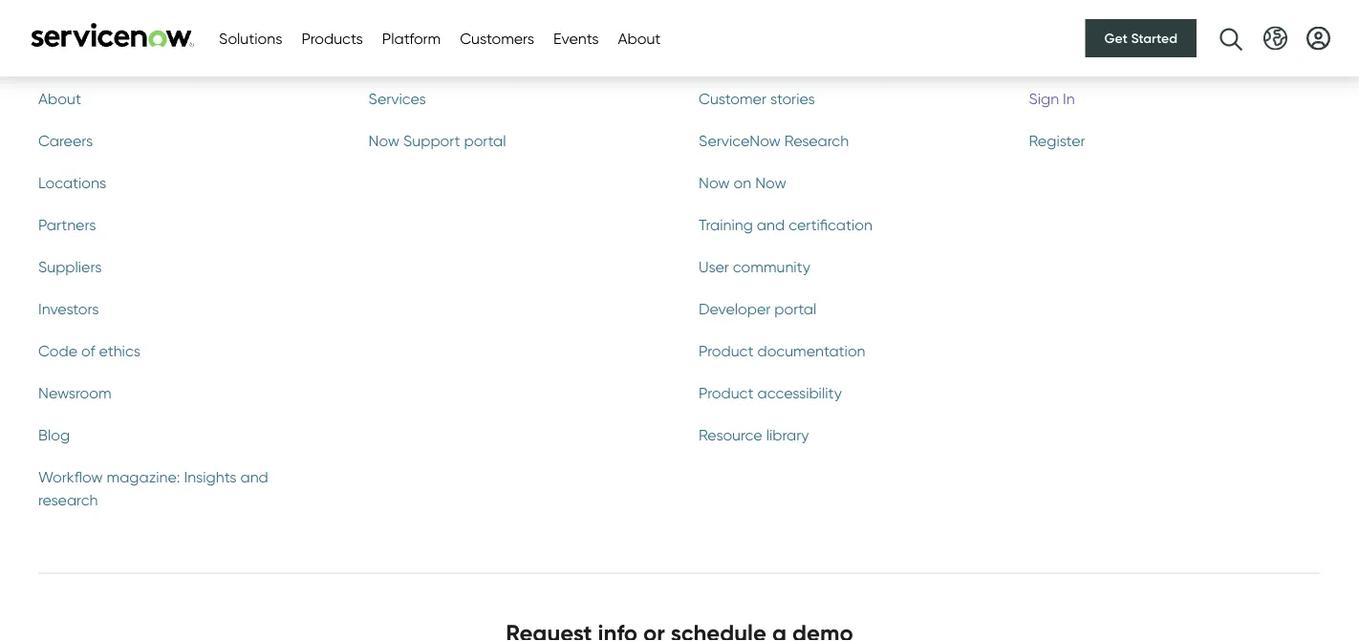 Task type: describe. For each thing, give the bounding box(es) containing it.
and inside training and certification "link"
[[757, 216, 785, 235]]

get
[[1104, 30, 1128, 46]]

user community link
[[699, 256, 991, 279]]

on
[[734, 174, 751, 193]]

2 horizontal spatial now
[[755, 174, 786, 193]]

customers
[[460, 29, 534, 47]]

company
[[38, 48, 114, 69]]

resource
[[699, 426, 762, 445]]

register link
[[1029, 130, 1321, 153]]

partners link
[[38, 214, 330, 237]]

now for now support portal
[[368, 132, 400, 150]]

portal inside "link"
[[464, 132, 506, 150]]

training
[[699, 216, 753, 235]]

1 horizontal spatial portal
[[774, 300, 817, 319]]

support
[[403, 132, 460, 150]]

code of ethics link
[[38, 340, 330, 363]]

magazine:
[[107, 468, 180, 487]]

servicenow research link
[[699, 130, 991, 153]]

servicenow research
[[699, 132, 849, 150]]

training and certification
[[699, 216, 872, 235]]

customer stories link
[[699, 88, 991, 111]]

about link
[[38, 88, 330, 111]]

insights
[[184, 468, 237, 487]]

workflow magazine: insights and research link
[[38, 466, 330, 512]]

investors link
[[38, 298, 330, 321]]

about for about link
[[38, 90, 81, 108]]

code
[[38, 342, 77, 361]]

documentation
[[757, 342, 865, 361]]

developer portal
[[699, 300, 817, 319]]

now on now link
[[699, 172, 991, 195]]

certification
[[789, 216, 872, 235]]

about button
[[618, 27, 661, 50]]

user
[[699, 258, 729, 277]]

blog link
[[38, 424, 330, 447]]

resource library
[[699, 426, 809, 445]]

about for about popup button
[[618, 29, 661, 47]]

research
[[785, 132, 849, 150]]

locations link
[[38, 172, 330, 195]]

of
[[81, 342, 95, 361]]

product accessibility link
[[699, 382, 991, 405]]

product accessibility
[[699, 384, 842, 403]]

products
[[302, 29, 363, 47]]

code of ethics
[[38, 342, 140, 361]]

community
[[733, 258, 810, 277]]

newsroom link
[[38, 382, 330, 405]]

register
[[1029, 132, 1085, 150]]

resource library link
[[699, 424, 991, 447]]



Task type: locate. For each thing, give the bounding box(es) containing it.
1 vertical spatial about
[[38, 90, 81, 108]]

accessibility
[[757, 384, 842, 403]]

library
[[766, 426, 809, 445]]

get started
[[1104, 30, 1177, 46]]

in
[[1063, 90, 1075, 108]]

workflow
[[38, 468, 103, 487]]

ethics
[[99, 342, 140, 361]]

platform
[[382, 29, 441, 47]]

sign in link
[[1029, 88, 1321, 111]]

about inside about link
[[38, 90, 81, 108]]

developer portal link
[[699, 298, 991, 321]]

product up resource
[[699, 384, 754, 403]]

go to servicenow account image
[[1307, 26, 1330, 50]]

1 vertical spatial portal
[[774, 300, 817, 319]]

customers button
[[460, 27, 534, 50]]

careers link
[[38, 130, 330, 153]]

0 vertical spatial and
[[757, 216, 785, 235]]

research
[[38, 491, 98, 510]]

solutions
[[219, 29, 282, 47]]

about
[[618, 29, 661, 47], [38, 90, 81, 108]]

product down developer
[[699, 342, 754, 361]]

started
[[1131, 30, 1177, 46]]

products button
[[302, 27, 363, 50]]

now on now
[[699, 174, 786, 193]]

about right events
[[618, 29, 661, 47]]

portal
[[464, 132, 506, 150], [774, 300, 817, 319]]

1 vertical spatial and
[[240, 468, 268, 487]]

1 horizontal spatial about
[[618, 29, 661, 47]]

events button
[[553, 27, 599, 50]]

and up community
[[757, 216, 785, 235]]

now
[[368, 132, 400, 150], [699, 174, 730, 193], [755, 174, 786, 193]]

careers
[[38, 132, 93, 150]]

now support portal link
[[368, 130, 660, 153]]

sign
[[1029, 90, 1059, 108]]

my account
[[1029, 48, 1120, 69]]

now for now on now
[[699, 174, 730, 193]]

my
[[1029, 48, 1051, 69]]

training and certification link
[[699, 214, 991, 237]]

user community
[[699, 258, 810, 277]]

solutions button
[[219, 27, 282, 50]]

product for product accessibility
[[699, 384, 754, 403]]

newsroom
[[38, 384, 111, 403]]

now inside "link"
[[368, 132, 400, 150]]

and inside workflow magazine: insights and research
[[240, 468, 268, 487]]

product
[[699, 342, 754, 361], [699, 384, 754, 403]]

1 vertical spatial product
[[699, 384, 754, 403]]

0 vertical spatial product
[[699, 342, 754, 361]]

about up careers
[[38, 90, 81, 108]]

servicenow
[[699, 132, 781, 150]]

1 product from the top
[[699, 342, 754, 361]]

now right on
[[755, 174, 786, 193]]

and
[[757, 216, 785, 235], [240, 468, 268, 487]]

now support portal
[[368, 132, 506, 150]]

get started link
[[1085, 19, 1197, 57]]

0 horizontal spatial about
[[38, 90, 81, 108]]

account
[[1055, 48, 1120, 69]]

sign in
[[1029, 90, 1075, 108]]

customer
[[699, 90, 766, 108]]

and right insights
[[240, 468, 268, 487]]

locations
[[38, 174, 106, 193]]

partners
[[38, 216, 96, 235]]

0 horizontal spatial now
[[368, 132, 400, 150]]

suppliers
[[38, 258, 102, 277]]

services link
[[368, 88, 660, 111]]

portal up product documentation
[[774, 300, 817, 319]]

1 horizontal spatial now
[[699, 174, 730, 193]]

product documentation link
[[699, 340, 991, 363]]

stories
[[770, 90, 815, 108]]

portal down services link
[[464, 132, 506, 150]]

2 product from the top
[[699, 384, 754, 403]]

0 vertical spatial about
[[618, 29, 661, 47]]

workflow magazine: insights and research
[[38, 468, 268, 510]]

developer
[[699, 300, 771, 319]]

services
[[368, 90, 426, 108]]

customer stories
[[699, 90, 815, 108]]

0 vertical spatial portal
[[464, 132, 506, 150]]

1 horizontal spatial and
[[757, 216, 785, 235]]

servicenow image
[[29, 22, 196, 47]]

investors
[[38, 300, 99, 319]]

platform button
[[382, 27, 441, 50]]

blog
[[38, 426, 70, 445]]

0 horizontal spatial and
[[240, 468, 268, 487]]

product documentation
[[699, 342, 865, 361]]

suppliers link
[[38, 256, 330, 279]]

0 horizontal spatial portal
[[464, 132, 506, 150]]

now left on
[[699, 174, 730, 193]]

events
[[553, 29, 599, 47]]

now down services
[[368, 132, 400, 150]]

product for product documentation
[[699, 342, 754, 361]]



Task type: vqa. For each thing, say whether or not it's contained in the screenshot.
Training
yes



